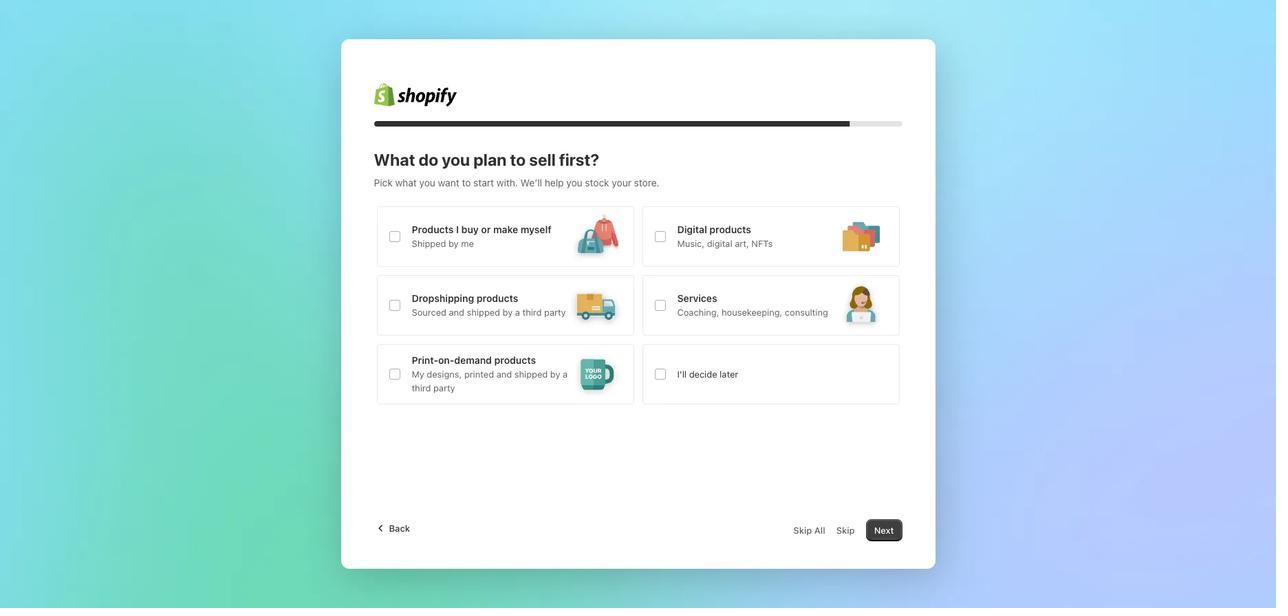 Task type: describe. For each thing, give the bounding box(es) containing it.
make
[[494, 224, 518, 235]]

what
[[395, 177, 417, 189]]

by inside products i buy or make myself shipped by me
[[449, 238, 459, 249]]

and inside print-on-demand products my designs, printed and shipped by a third party
[[497, 369, 512, 380]]

to for want
[[462, 177, 471, 189]]

art,
[[735, 238, 750, 249]]

music,
[[678, 238, 705, 249]]

back button
[[366, 518, 419, 540]]

i'll
[[678, 369, 687, 380]]

back
[[389, 523, 410, 534]]

decide
[[690, 369, 718, 380]]

with.
[[497, 177, 518, 189]]

digital products music, digital art, nfts
[[678, 224, 773, 249]]

pick
[[374, 177, 393, 189]]

my
[[412, 369, 425, 380]]

and inside dropshipping products sourced and shipped by a third party
[[449, 307, 465, 318]]

myself
[[521, 224, 552, 235]]

coaching,
[[678, 307, 720, 318]]

skip all
[[794, 525, 826, 536]]

digital
[[678, 224, 708, 235]]

skip button
[[829, 520, 864, 542]]

products for digital products
[[710, 224, 752, 235]]

want
[[438, 177, 460, 189]]

housekeeping,
[[722, 307, 783, 318]]

shipped
[[412, 238, 446, 249]]

services coaching, housekeeping, consulting
[[678, 293, 829, 318]]

to for plan
[[510, 150, 526, 169]]

stock
[[585, 177, 610, 189]]

later
[[720, 369, 739, 380]]

services
[[678, 293, 718, 304]]

shipped inside dropshipping products sourced and shipped by a third party
[[467, 307, 500, 318]]



Task type: vqa. For each thing, say whether or not it's contained in the screenshot.


Task type: locate. For each thing, give the bounding box(es) containing it.
we'll
[[521, 177, 542, 189]]

and right printed
[[497, 369, 512, 380]]

0 horizontal spatial party
[[434, 383, 455, 394]]

products up digital
[[710, 224, 752, 235]]

buy
[[462, 224, 479, 235]]

1 horizontal spatial by
[[503, 307, 513, 318]]

help
[[545, 177, 564, 189]]

1 horizontal spatial skip
[[837, 525, 855, 536]]

i'll decide later
[[678, 369, 739, 380]]

designs,
[[427, 369, 462, 380]]

0 vertical spatial products
[[710, 224, 752, 235]]

1 horizontal spatial party
[[545, 307, 566, 318]]

1 vertical spatial and
[[497, 369, 512, 380]]

next
[[875, 525, 895, 536]]

1 horizontal spatial shipped
[[515, 369, 548, 380]]

you
[[442, 150, 470, 169], [420, 177, 436, 189], [567, 177, 583, 189]]

dropshipping
[[412, 293, 474, 304]]

you up want
[[442, 150, 470, 169]]

0 horizontal spatial third
[[412, 383, 431, 394]]

next button
[[866, 520, 903, 542]]

products
[[710, 224, 752, 235], [477, 293, 519, 304], [495, 355, 536, 366]]

shipped right printed
[[515, 369, 548, 380]]

sell
[[530, 150, 556, 169]]

print-
[[412, 355, 439, 366]]

0 horizontal spatial to
[[462, 177, 471, 189]]

skip for skip all
[[794, 525, 813, 536]]

1 vertical spatial products
[[477, 293, 519, 304]]

to left start
[[462, 177, 471, 189]]

0 vertical spatial third
[[523, 307, 542, 318]]

2 skip from the left
[[837, 525, 855, 536]]

1 horizontal spatial and
[[497, 369, 512, 380]]

you right help
[[567, 177, 583, 189]]

start
[[474, 177, 494, 189]]

to
[[510, 150, 526, 169], [462, 177, 471, 189]]

you left want
[[420, 177, 436, 189]]

0 vertical spatial party
[[545, 307, 566, 318]]

products right dropshipping
[[477, 293, 519, 304]]

1 horizontal spatial third
[[523, 307, 542, 318]]

0 horizontal spatial and
[[449, 307, 465, 318]]

by inside dropshipping products sourced and shipped by a third party
[[503, 307, 513, 318]]

0 horizontal spatial by
[[449, 238, 459, 249]]

first?
[[560, 150, 600, 169]]

by inside print-on-demand products my designs, printed and shipped by a third party
[[551, 369, 561, 380]]

1 horizontal spatial you
[[442, 150, 470, 169]]

what
[[374, 150, 415, 169]]

2 horizontal spatial you
[[567, 177, 583, 189]]

on-
[[439, 355, 455, 366]]

products inside dropshipping products sourced and shipped by a third party
[[477, 293, 519, 304]]

and
[[449, 307, 465, 318], [497, 369, 512, 380]]

2 vertical spatial products
[[495, 355, 536, 366]]

0 vertical spatial by
[[449, 238, 459, 249]]

products i buy or make myself shipped by me
[[412, 224, 552, 249]]

0 vertical spatial to
[[510, 150, 526, 169]]

dropshipping products sourced and shipped by a third party
[[412, 293, 566, 318]]

and down dropshipping
[[449, 307, 465, 318]]

all
[[815, 525, 826, 536]]

what do you plan to sell first?
[[374, 150, 600, 169]]

plan
[[474, 150, 507, 169]]

0 vertical spatial shipped
[[467, 307, 500, 318]]

1 vertical spatial to
[[462, 177, 471, 189]]

demand
[[455, 355, 492, 366]]

skip right all
[[837, 525, 855, 536]]

shipped down dropshipping
[[467, 307, 500, 318]]

consulting
[[785, 307, 829, 318]]

1 horizontal spatial a
[[563, 369, 568, 380]]

you for want
[[420, 177, 436, 189]]

skip
[[794, 525, 813, 536], [837, 525, 855, 536]]

1 skip from the left
[[794, 525, 813, 536]]

shipped
[[467, 307, 500, 318], [515, 369, 548, 380]]

skip left all
[[794, 525, 813, 536]]

or
[[481, 224, 491, 235]]

party inside dropshipping products sourced and shipped by a third party
[[545, 307, 566, 318]]

0 vertical spatial a
[[515, 307, 520, 318]]

sourced
[[412, 307, 447, 318]]

0 horizontal spatial skip
[[794, 525, 813, 536]]

1 horizontal spatial to
[[510, 150, 526, 169]]

printed
[[465, 369, 494, 380]]

products
[[412, 224, 454, 235]]

your
[[612, 177, 632, 189]]

2 vertical spatial by
[[551, 369, 561, 380]]

0 horizontal spatial you
[[420, 177, 436, 189]]

skip all button
[[786, 520, 834, 542]]

skip for skip
[[837, 525, 855, 536]]

you for plan
[[442, 150, 470, 169]]

party
[[545, 307, 566, 318], [434, 383, 455, 394]]

1 vertical spatial party
[[434, 383, 455, 394]]

third
[[523, 307, 542, 318], [412, 383, 431, 394]]

products inside digital products music, digital art, nfts
[[710, 224, 752, 235]]

products for dropshipping products
[[477, 293, 519, 304]]

nfts
[[752, 238, 773, 249]]

digital
[[707, 238, 733, 249]]

0 horizontal spatial shipped
[[467, 307, 500, 318]]

1 vertical spatial by
[[503, 307, 513, 318]]

do
[[419, 150, 439, 169]]

shipped inside print-on-demand products my designs, printed and shipped by a third party
[[515, 369, 548, 380]]

pick what you want to start with. we'll help you stock your store.
[[374, 177, 660, 189]]

third inside print-on-demand products my designs, printed and shipped by a third party
[[412, 383, 431, 394]]

a
[[515, 307, 520, 318], [563, 369, 568, 380]]

i
[[456, 224, 459, 235]]

by
[[449, 238, 459, 249], [503, 307, 513, 318], [551, 369, 561, 380]]

party inside print-on-demand products my designs, printed and shipped by a third party
[[434, 383, 455, 394]]

me
[[461, 238, 474, 249]]

2 horizontal spatial by
[[551, 369, 561, 380]]

products inside print-on-demand products my designs, printed and shipped by a third party
[[495, 355, 536, 366]]

0 horizontal spatial a
[[515, 307, 520, 318]]

third inside dropshipping products sourced and shipped by a third party
[[523, 307, 542, 318]]

1 vertical spatial a
[[563, 369, 568, 380]]

a inside dropshipping products sourced and shipped by a third party
[[515, 307, 520, 318]]

a inside print-on-demand products my designs, printed and shipped by a third party
[[563, 369, 568, 380]]

1 vertical spatial third
[[412, 383, 431, 394]]

1 vertical spatial shipped
[[515, 369, 548, 380]]

to up pick what you want to start with. we'll help you stock your store.
[[510, 150, 526, 169]]

store.
[[634, 177, 660, 189]]

print-on-demand products my designs, printed and shipped by a third party
[[412, 355, 568, 394]]

0 vertical spatial and
[[449, 307, 465, 318]]

products right demand
[[495, 355, 536, 366]]



